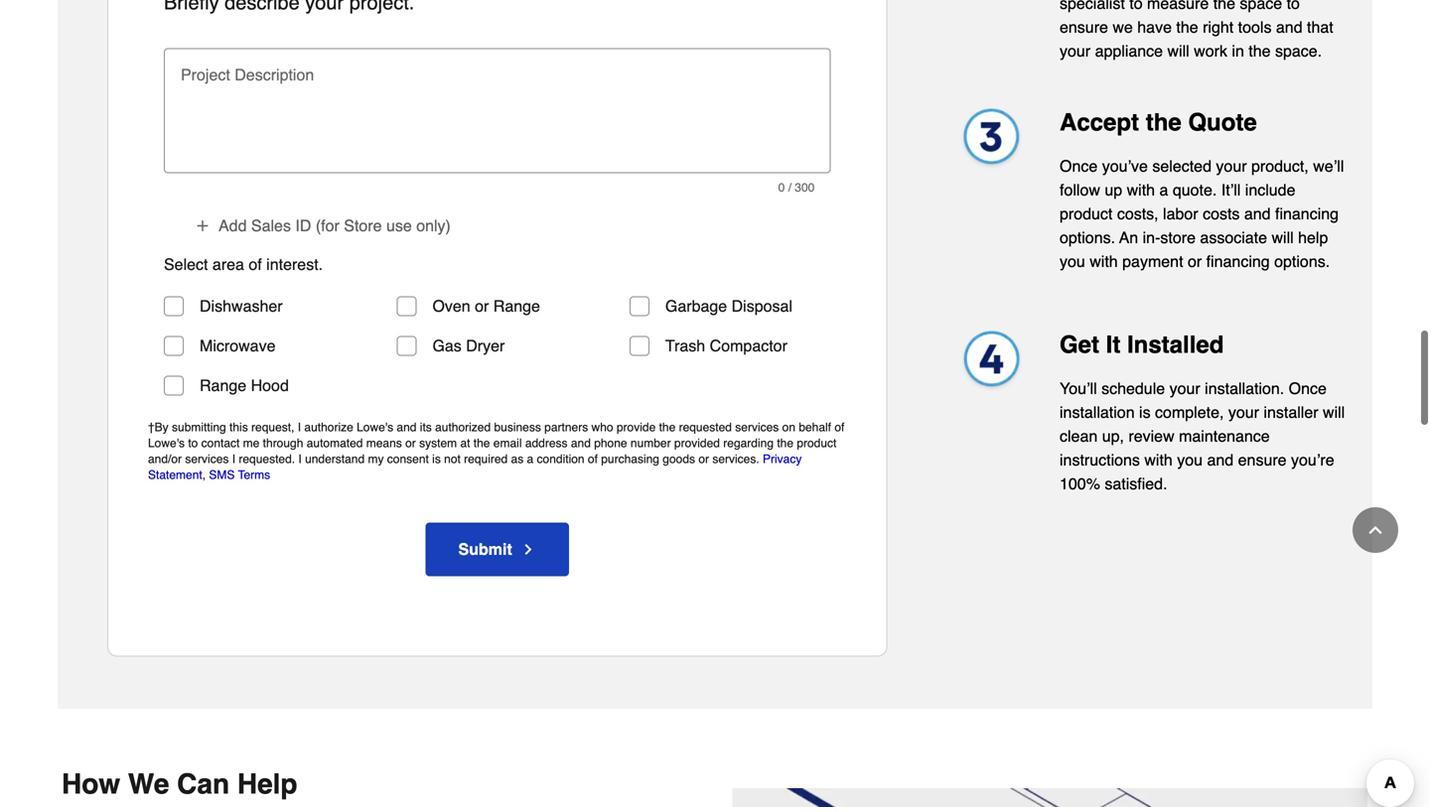 Task type: locate. For each thing, give the bounding box(es) containing it.
2 an icon of a number three. image from the top
[[953, 329, 1028, 396]]

options. left an
[[1060, 228, 1116, 247]]

1 horizontal spatial financing
[[1276, 204, 1339, 223]]

or right oven
[[475, 297, 489, 316]]

0 vertical spatial a
[[1160, 181, 1169, 199]]

installer
[[1264, 403, 1319, 422]]

once inside once you've selected your product, we'll follow up with a quote. it'll include product costs, labor costs and financing options. an in-store associate will help you with payment or financing options.
[[1060, 157, 1098, 175]]

0 vertical spatial an icon of a number three. image
[[953, 107, 1028, 173]]

0 horizontal spatial of
[[249, 256, 262, 274]]

of right area
[[249, 256, 262, 274]]

you down follow
[[1060, 252, 1086, 271]]

range up dryer
[[494, 297, 540, 316]]

0 horizontal spatial will
[[1272, 228, 1294, 247]]

will
[[1272, 228, 1294, 247], [1323, 403, 1345, 422]]

and/or
[[148, 452, 182, 466]]

1 horizontal spatial will
[[1323, 403, 1345, 422]]

0 vertical spatial will
[[1272, 228, 1294, 247]]

get
[[1060, 331, 1100, 358]]

1 vertical spatial an icon of a number three. image
[[953, 329, 1028, 396]]

submit button
[[426, 523, 569, 577]]

1 horizontal spatial you
[[1178, 451, 1203, 469]]

is left not
[[432, 452, 441, 466]]

1 vertical spatial a
[[527, 452, 534, 466]]

0 horizontal spatial is
[[432, 452, 441, 466]]

range hood
[[200, 377, 289, 395]]

1 vertical spatial you
[[1178, 451, 1203, 469]]

1 vertical spatial product
[[797, 437, 837, 450]]

product
[[1060, 204, 1113, 223], [797, 437, 837, 450]]

plus image
[[195, 218, 211, 234]]

0 horizontal spatial range
[[200, 377, 247, 395]]

we'll
[[1314, 157, 1345, 175]]

with down 'review'
[[1145, 451, 1173, 469]]

1 horizontal spatial services
[[735, 421, 779, 435]]

will left help
[[1272, 228, 1294, 247]]

with
[[1127, 181, 1156, 199], [1090, 252, 1118, 271], [1145, 451, 1173, 469]]

garbage disposal
[[666, 297, 793, 316]]

and down include
[[1245, 204, 1271, 223]]

1 an icon of a number three. image from the top
[[953, 107, 1028, 173]]

clean
[[1060, 427, 1098, 445]]

once up 'installer'
[[1289, 379, 1327, 398]]

you're
[[1292, 451, 1335, 469]]

product down the behalf
[[797, 437, 837, 450]]

and inside you'll schedule your installation. once installation is complete, your installer will clean up, review maintenance instructions with you and ensure you're 100% satisfied.
[[1208, 451, 1234, 469]]

accept
[[1060, 109, 1140, 136]]

once you've selected your product, we'll follow up with a quote. it'll include product costs, labor costs and financing options. an in-store associate will help you with payment or financing options.
[[1060, 157, 1345, 271]]

is inside you'll schedule your installation. once installation is complete, your installer will clean up, review maintenance instructions with you and ensure you're 100% satisfied.
[[1140, 403, 1151, 422]]

with inside you'll schedule your installation. once installation is complete, your installer will clean up, review maintenance instructions with you and ensure you're 100% satisfied.
[[1145, 451, 1173, 469]]

microwave
[[200, 337, 276, 355]]

product inside once you've selected your product, we'll follow up with a quote. it'll include product costs, labor costs and financing options. an in-store associate will help you with payment or financing options.
[[1060, 204, 1113, 223]]

1 horizontal spatial of
[[588, 452, 598, 466]]

1 vertical spatial with
[[1090, 252, 1118, 271]]

complete,
[[1156, 403, 1224, 422]]

we
[[128, 769, 169, 801]]

of down phone
[[588, 452, 598, 466]]

this
[[230, 421, 248, 435]]

with left payment
[[1090, 252, 1118, 271]]

1 vertical spatial options.
[[1275, 252, 1330, 271]]

0 horizontal spatial once
[[1060, 157, 1098, 175]]

gas dryer
[[433, 337, 505, 355]]

the up privacy
[[777, 437, 794, 450]]

0 vertical spatial of
[[249, 256, 262, 274]]

provide
[[617, 421, 656, 435]]

0 vertical spatial you
[[1060, 252, 1086, 271]]

2 vertical spatial with
[[1145, 451, 1173, 469]]

maintenance
[[1179, 427, 1270, 445]]

your
[[1216, 157, 1247, 175], [1170, 379, 1201, 398], [1229, 403, 1260, 422]]

0 horizontal spatial you
[[1060, 252, 1086, 271]]

how
[[62, 769, 120, 801]]

once up follow
[[1060, 157, 1098, 175]]

compactor
[[710, 337, 788, 355]]

range down "microwave" in the top of the page
[[200, 377, 247, 395]]

product down follow
[[1060, 204, 1113, 223]]

only)
[[416, 217, 451, 235]]

select area of interest.
[[164, 256, 323, 274]]

by
[[155, 421, 169, 435]]

100%
[[1060, 475, 1101, 493]]

chevron right image
[[520, 542, 536, 558]]

get it installed
[[1060, 331, 1224, 358]]

range
[[494, 297, 540, 316], [200, 377, 247, 395]]

1 vertical spatial once
[[1289, 379, 1327, 398]]

1 vertical spatial financing
[[1207, 252, 1270, 271]]

the up number
[[659, 421, 676, 435]]

0 horizontal spatial product
[[797, 437, 837, 450]]

me
[[243, 437, 260, 450]]

automated
[[307, 437, 363, 450]]

0 vertical spatial product
[[1060, 204, 1113, 223]]

services up ,
[[185, 452, 229, 466]]

you down maintenance
[[1178, 451, 1203, 469]]

1 vertical spatial lowe's
[[148, 437, 185, 450]]

1 horizontal spatial once
[[1289, 379, 1327, 398]]

0 horizontal spatial financing
[[1207, 252, 1270, 271]]

you inside once you've selected your product, we'll follow up with a quote. it'll include product costs, labor costs and financing options. an in-store associate will help you with payment or financing options.
[[1060, 252, 1086, 271]]

at
[[460, 437, 470, 450]]

i down through
[[298, 452, 302, 466]]

1 vertical spatial services
[[185, 452, 229, 466]]

0 horizontal spatial options.
[[1060, 228, 1116, 247]]

submit
[[459, 540, 512, 559]]

and
[[1245, 204, 1271, 223], [397, 421, 417, 435], [571, 437, 591, 450], [1208, 451, 1234, 469]]

with up costs,
[[1127, 181, 1156, 199]]

a video describing appliance delivery and steps you can take to help ensure a seamless delivery. image
[[731, 789, 1369, 808]]

understand
[[305, 452, 365, 466]]

0 horizontal spatial a
[[527, 452, 534, 466]]

1 horizontal spatial product
[[1060, 204, 1113, 223]]

0 vertical spatial options.
[[1060, 228, 1116, 247]]

0 horizontal spatial lowe's
[[148, 437, 185, 450]]

trash compactor
[[666, 337, 788, 355]]

(for
[[316, 217, 340, 235]]

provided
[[675, 437, 720, 450]]

how we can help
[[62, 769, 298, 801]]

behalf
[[799, 421, 832, 435]]

will right 'installer'
[[1323, 403, 1345, 422]]

a right as
[[527, 452, 534, 466]]

accept the quote
[[1060, 109, 1257, 136]]

to
[[188, 437, 198, 450]]

schedule
[[1102, 379, 1166, 398]]

product inside † by submitting this request, i authorize                         lowe's and its authorized business partners who                         provide the requested services on behalf of lowe's                         to contact me through automated means or system at the                         email address and phone number provided regarding the                         product and/or services i requested. i understand my                         consent is not required as a condition of purchasing                         goods or services.
[[797, 437, 837, 450]]

financing up help
[[1276, 204, 1339, 223]]

1 vertical spatial is
[[432, 452, 441, 466]]

consent
[[387, 452, 429, 466]]

financing
[[1276, 204, 1339, 223], [1207, 252, 1270, 271]]

0 vertical spatial once
[[1060, 157, 1098, 175]]

1 horizontal spatial is
[[1140, 403, 1151, 422]]

a inside † by submitting this request, i authorize                         lowe's and its authorized business partners who                         provide the requested services on behalf of lowe's                         to contact me through automated means or system at the                         email address and phone number provided regarding the                         product and/or services i requested. i understand my                         consent is not required as a condition of purchasing                         goods or services.
[[527, 452, 534, 466]]

lowe's up and/or
[[148, 437, 185, 450]]

services up regarding
[[735, 421, 779, 435]]

0 vertical spatial financing
[[1276, 204, 1339, 223]]

condition
[[537, 452, 585, 466]]

include
[[1246, 181, 1296, 199]]

not
[[444, 452, 461, 466]]

and down maintenance
[[1208, 451, 1234, 469]]

services
[[735, 421, 779, 435], [185, 452, 229, 466]]

area
[[213, 256, 244, 274]]

1 horizontal spatial lowe's
[[357, 421, 394, 435]]

an icon of a number three. image for get it installed
[[953, 329, 1028, 396]]

financing down the associate
[[1207, 252, 1270, 271]]

of
[[249, 256, 262, 274], [835, 421, 845, 435], [588, 452, 598, 466]]

will inside once you've selected your product, we'll follow up with a quote. it'll include product costs, labor costs and financing options. an in-store associate will help you with payment or financing options.
[[1272, 228, 1294, 247]]

of right the behalf
[[835, 421, 845, 435]]

number
[[631, 437, 671, 450]]

1 horizontal spatial a
[[1160, 181, 1169, 199]]

contact
[[201, 437, 240, 450]]

projectDescription text field
[[172, 76, 823, 163]]

0 vertical spatial is
[[1140, 403, 1151, 422]]

system
[[419, 437, 457, 450]]

lowe's up means
[[357, 421, 394, 435]]

options. down help
[[1275, 252, 1330, 271]]

1 vertical spatial of
[[835, 421, 845, 435]]

300
[[795, 181, 815, 195]]

store
[[344, 217, 382, 235]]

your down installation.
[[1229, 403, 1260, 422]]

1 vertical spatial will
[[1323, 403, 1345, 422]]

or down "store"
[[1188, 252, 1202, 271]]

up,
[[1102, 427, 1125, 445]]

a inside once you've selected your product, we'll follow up with a quote. it'll include product costs, labor costs and financing options. an in-store associate will help you with payment or financing options.
[[1160, 181, 1169, 199]]

is up 'review'
[[1140, 403, 1151, 422]]

privacy
[[763, 452, 802, 466]]

my
[[368, 452, 384, 466]]

business
[[494, 421, 541, 435]]

or
[[1188, 252, 1202, 271], [475, 297, 489, 316], [405, 437, 416, 450], [699, 452, 709, 466]]

your up it'll
[[1216, 157, 1247, 175]]

oven
[[433, 297, 471, 316]]

the up required
[[474, 437, 490, 450]]

you inside you'll schedule your installation. once installation is complete, your installer will clean up, review maintenance instructions with you and ensure you're 100% satisfied.
[[1178, 451, 1203, 469]]

0 vertical spatial your
[[1216, 157, 1247, 175]]

your up complete, in the right of the page
[[1170, 379, 1201, 398]]

a up labor on the top
[[1160, 181, 1169, 199]]

an icon of a number three. image
[[953, 107, 1028, 173], [953, 329, 1028, 396]]

1 horizontal spatial range
[[494, 297, 540, 316]]

0 vertical spatial services
[[735, 421, 779, 435]]



Task type: vqa. For each thing, say whether or not it's contained in the screenshot.
Is
yes



Task type: describe. For each thing, give the bounding box(es) containing it.
goods
[[663, 452, 695, 466]]

means
[[366, 437, 402, 450]]

as
[[511, 452, 524, 466]]

its
[[420, 421, 432, 435]]

request,
[[251, 421, 294, 435]]

authorize
[[304, 421, 353, 435]]

and left its
[[397, 421, 417, 435]]

scroll to top element
[[1353, 508, 1399, 553]]

privacy statement link
[[148, 452, 802, 482]]

help
[[1299, 228, 1329, 247]]

0 vertical spatial range
[[494, 297, 540, 316]]

regarding
[[724, 437, 774, 450]]

† by submitting this request, i authorize                         lowe's and its authorized business partners who                         provide the requested services on behalf of lowe's                         to contact me through automated means or system at the                         email address and phone number provided regarding the                         product and/or services i requested. i understand my                         consent is not required as a condition of purchasing                         goods or services.
[[148, 421, 845, 466]]

email
[[494, 437, 522, 450]]

the up selected
[[1146, 109, 1182, 136]]

2 vertical spatial of
[[588, 452, 598, 466]]

0 horizontal spatial services
[[185, 452, 229, 466]]

requested.
[[239, 452, 295, 466]]

through
[[263, 437, 303, 450]]

who
[[592, 421, 614, 435]]

1 horizontal spatial options.
[[1275, 252, 1330, 271]]

an
[[1120, 228, 1139, 247]]

hood
[[251, 377, 289, 395]]

or up consent
[[405, 437, 416, 450]]

0 vertical spatial with
[[1127, 181, 1156, 199]]

1 vertical spatial range
[[200, 377, 247, 395]]

an icon of a number three. image for accept the quote
[[953, 107, 1028, 173]]

and down 'partners'
[[571, 437, 591, 450]]

/
[[788, 181, 792, 195]]

chevron up image
[[1366, 521, 1386, 540]]

sms
[[209, 468, 235, 482]]

you'll
[[1060, 379, 1097, 398]]

required
[[464, 452, 508, 466]]

garbage
[[666, 297, 727, 316]]

2 horizontal spatial of
[[835, 421, 845, 435]]

use
[[386, 217, 412, 235]]

i up , sms terms
[[232, 452, 236, 466]]

associate
[[1201, 228, 1268, 247]]

trash
[[666, 337, 706, 355]]

0
[[779, 181, 785, 195]]

on
[[783, 421, 796, 435]]

1 vertical spatial your
[[1170, 379, 1201, 398]]

store
[[1161, 228, 1196, 247]]

or down provided
[[699, 452, 709, 466]]

instructions
[[1060, 451, 1140, 469]]

will inside you'll schedule your installation. once installation is complete, your installer will clean up, review maintenance instructions with you and ensure you're 100% satisfied.
[[1323, 403, 1345, 422]]

ensure
[[1239, 451, 1287, 469]]

0 vertical spatial lowe's
[[357, 421, 394, 435]]

in-
[[1143, 228, 1161, 247]]

and inside once you've selected your product, we'll follow up with a quote. it'll include product costs, labor costs and financing options. an in-store associate will help you with payment or financing options.
[[1245, 204, 1271, 223]]

phone
[[594, 437, 627, 450]]

2 vertical spatial your
[[1229, 403, 1260, 422]]

help
[[237, 769, 298, 801]]

id
[[295, 217, 311, 235]]

or inside once you've selected your product, we'll follow up with a quote. it'll include product costs, labor costs and financing options. an in-store associate will help you with payment or financing options.
[[1188, 252, 1202, 271]]

you've
[[1102, 157, 1148, 175]]

is inside † by submitting this request, i authorize                         lowe's and its authorized business partners who                         provide the requested services on behalf of lowe's                         to contact me through automated means or system at the                         email address and phone number provided regarding the                         product and/or services i requested. i understand my                         consent is not required as a condition of purchasing                         goods or services.
[[432, 452, 441, 466]]

once inside you'll schedule your installation. once installation is complete, your installer will clean up, review maintenance instructions with you and ensure you're 100% satisfied.
[[1289, 379, 1327, 398]]

costs,
[[1118, 204, 1159, 223]]

quote.
[[1173, 181, 1217, 199]]

installed
[[1128, 331, 1224, 358]]

address
[[525, 437, 568, 450]]

interest.
[[266, 256, 323, 274]]

i up through
[[298, 421, 301, 435]]

authorized
[[435, 421, 491, 435]]

privacy statement
[[148, 452, 802, 482]]

quote
[[1189, 109, 1257, 136]]

costs
[[1203, 204, 1240, 223]]

installation.
[[1205, 379, 1285, 398]]

add sales id (for store use only)
[[219, 217, 451, 235]]

sales
[[251, 217, 291, 235]]

terms
[[238, 468, 270, 482]]

your inside once you've selected your product, we'll follow up with a quote. it'll include product costs, labor costs and financing options. an in-store associate will help you with payment or financing options.
[[1216, 157, 1247, 175]]

oven or range
[[433, 297, 540, 316]]

, sms terms
[[202, 468, 270, 482]]

review
[[1129, 427, 1175, 445]]

add sales id (for store use only) button
[[194, 215, 452, 237]]

gas
[[433, 337, 462, 355]]

dryer
[[466, 337, 505, 355]]

dishwasher
[[200, 297, 283, 316]]

installation
[[1060, 403, 1135, 422]]

can
[[177, 769, 230, 801]]

disposal
[[732, 297, 793, 316]]

select
[[164, 256, 208, 274]]

,
[[202, 468, 206, 482]]

0 / 300
[[779, 181, 815, 195]]

services.
[[713, 452, 760, 466]]

add
[[219, 217, 247, 235]]

satisfied.
[[1105, 475, 1168, 493]]

you'll schedule your installation. once installation is complete, your installer will clean up, review maintenance instructions with you and ensure you're 100% satisfied.
[[1060, 379, 1345, 493]]

sms terms link
[[209, 468, 270, 482]]

product,
[[1252, 157, 1309, 175]]



